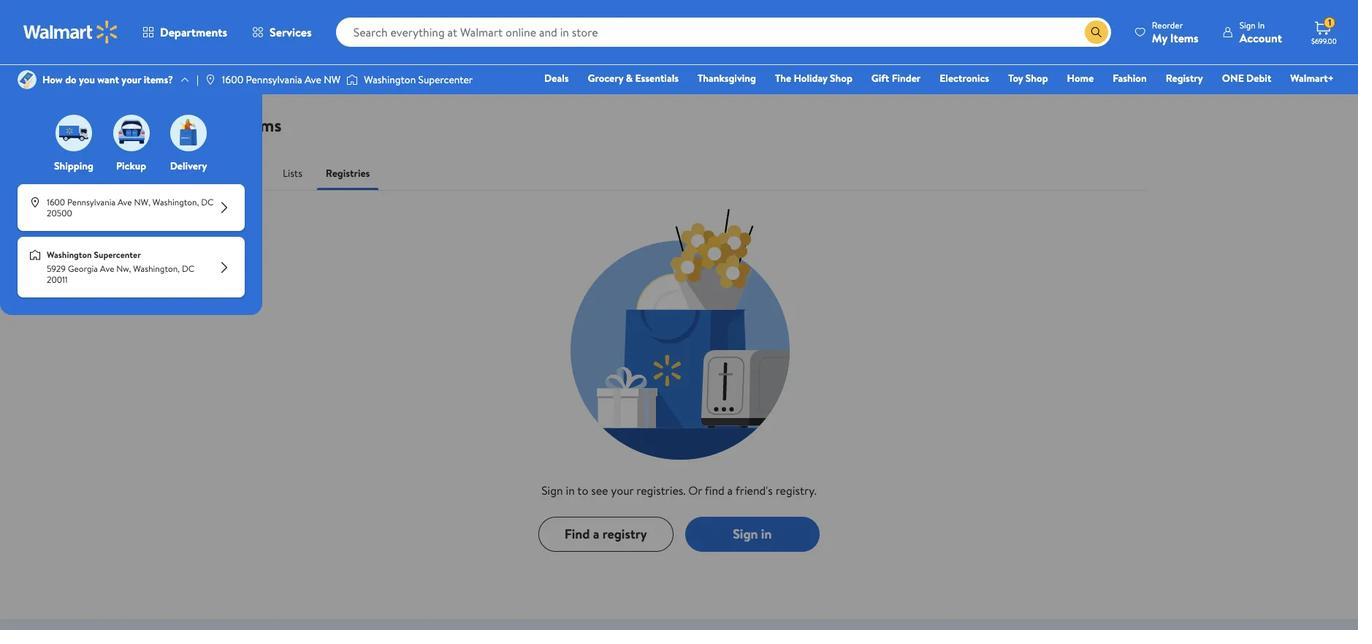 Task type: vqa. For each thing, say whether or not it's contained in the screenshot.
Registry link at the top right of page
yes



Task type: describe. For each thing, give the bounding box(es) containing it.
 image for 1600 pennsylvania ave nw, washington, dc 20500
[[29, 197, 41, 208]]

one debit
[[1223, 71, 1272, 86]]

5929
[[47, 262, 66, 275]]

items inside reorder my items
[[1171, 30, 1199, 46]]

find
[[705, 482, 725, 498]]

your for want
[[122, 72, 141, 87]]

1600 for 1600 pennsylvania ave nw
[[222, 72, 243, 87]]

registries link
[[314, 156, 382, 191]]

toy
[[1009, 71, 1024, 86]]

the
[[775, 71, 792, 86]]

registries
[[326, 166, 370, 181]]

reorder for reorder my items
[[1152, 19, 1183, 31]]

pennsylvania for nw
[[246, 72, 302, 87]]

 image for pickup
[[113, 115, 149, 151]]

20500
[[47, 207, 72, 219]]

washington, inside 'washington supercenter 5929 georgia ave nw, washington, dc 20011'
[[133, 262, 180, 275]]

one debit link
[[1216, 70, 1279, 86]]

services
[[270, 24, 312, 40]]

essentials
[[635, 71, 679, 86]]

thanksgiving
[[698, 71, 756, 86]]

friend's
[[736, 482, 773, 498]]

departments
[[160, 24, 227, 40]]

reorder my items
[[1152, 19, 1199, 46]]

departments button
[[130, 15, 240, 50]]

grocery & essentials
[[588, 71, 679, 86]]

shop inside the holiday shop link
[[830, 71, 853, 86]]

find a registry button
[[539, 517, 673, 552]]

 image for delivery
[[170, 115, 207, 151]]

1600 pennsylvania ave nw
[[222, 72, 341, 87]]

registry
[[1166, 71, 1204, 86]]

registry
[[603, 525, 647, 543]]

account
[[1240, 30, 1283, 46]]

services button
[[240, 15, 324, 50]]

pennsylvania for nw,
[[67, 196, 116, 208]]

how
[[42, 72, 63, 87]]

see
[[591, 482, 608, 498]]

nw,
[[116, 262, 131, 275]]

holiday
[[794, 71, 828, 86]]

&
[[626, 71, 633, 86]]

1 $699.00
[[1312, 16, 1337, 46]]

registry link
[[1160, 70, 1210, 86]]

sign in to see your registries. or find a friend's registry.
[[542, 482, 817, 498]]

washington supercenter
[[364, 72, 473, 87]]

grocery & essentials link
[[581, 70, 686, 86]]

deals
[[545, 71, 569, 86]]

shipping button
[[53, 111, 95, 173]]

georgia
[[68, 262, 98, 275]]

your for see
[[611, 482, 634, 498]]

find
[[565, 525, 590, 543]]

gift finder link
[[865, 70, 928, 86]]

 image for 1600 pennsylvania ave nw
[[205, 74, 216, 86]]

sign for sign in to see your registries. or find a friend's registry.
[[542, 482, 563, 498]]

the holiday shop link
[[769, 70, 859, 86]]

Walmart Site-Wide search field
[[336, 18, 1112, 47]]

shipping
[[54, 159, 93, 173]]

deals link
[[538, 70, 576, 86]]

sign for sign in
[[733, 525, 758, 543]]

sign in account
[[1240, 19, 1283, 46]]

ave for nw,
[[118, 196, 132, 208]]

sign in button
[[685, 517, 820, 552]]

pickup button
[[110, 111, 152, 173]]



Task type: locate. For each thing, give the bounding box(es) containing it.
items up "registry" link
[[1171, 30, 1199, 46]]

 image for how do you want your items?
[[18, 70, 37, 89]]

0 horizontal spatial dc
[[182, 262, 195, 275]]

1 horizontal spatial ave
[[118, 196, 132, 208]]

sign inside the sign in account
[[1240, 19, 1256, 31]]

sign left to
[[542, 482, 563, 498]]

|
[[197, 72, 199, 87]]

ave
[[305, 72, 321, 87], [118, 196, 132, 208], [100, 262, 114, 275]]

do
[[65, 72, 77, 87]]

shop
[[830, 71, 853, 86], [1026, 71, 1048, 86]]

1600 pennsylvania ave nw, washington, dc 20500
[[47, 196, 214, 219]]

0 vertical spatial ave
[[305, 72, 321, 87]]

in left to
[[566, 482, 575, 498]]

reorder inside reorder my items
[[1152, 19, 1183, 31]]

washington, right "nw,"
[[152, 196, 199, 208]]

1 horizontal spatial items
[[1171, 30, 1199, 46]]

1 vertical spatial your
[[611, 482, 634, 498]]

dc
[[201, 196, 214, 208], [182, 262, 195, 275]]

 image inside delivery button
[[170, 115, 207, 151]]

0 horizontal spatial reorder
[[223, 166, 259, 181]]

supercenter
[[418, 72, 473, 87], [94, 249, 141, 261]]

finder
[[892, 71, 921, 86]]

reorder link
[[212, 156, 271, 191]]

ave left nw,
[[100, 262, 114, 275]]

0 horizontal spatial pennsylvania
[[67, 196, 116, 208]]

1 vertical spatial washington,
[[133, 262, 180, 275]]

one
[[1223, 71, 1244, 86]]

2 horizontal spatial ave
[[305, 72, 321, 87]]

shop inside toy shop link
[[1026, 71, 1048, 86]]

nw,
[[134, 196, 150, 208]]

pennsylvania down 'shipping'
[[67, 196, 116, 208]]

1600
[[222, 72, 243, 87], [47, 196, 65, 208]]

in inside button
[[761, 525, 772, 543]]

walmart+
[[1291, 71, 1335, 86]]

my right delivery button
[[212, 113, 235, 137]]

supercenter for washington supercenter 5929 georgia ave nw, washington, dc 20011
[[94, 249, 141, 261]]

 image for washington supercenter
[[347, 72, 358, 87]]

 image inside pickup button
[[113, 115, 149, 151]]

 image up pickup
[[113, 115, 149, 151]]

0 horizontal spatial ave
[[100, 262, 114, 275]]

pickup
[[116, 159, 146, 173]]

electronics
[[940, 71, 990, 86]]

home
[[1067, 71, 1094, 86]]

1600 for 1600 pennsylvania ave nw, washington, dc 20500
[[47, 196, 65, 208]]

pennsylvania down services dropdown button
[[246, 72, 302, 87]]

1 horizontal spatial washington
[[364, 72, 416, 87]]

1 horizontal spatial a
[[728, 482, 733, 498]]

in for sign in
[[761, 525, 772, 543]]

$699.00
[[1312, 36, 1337, 46]]

1 horizontal spatial reorder
[[1152, 19, 1183, 31]]

lists
[[283, 166, 302, 181]]

reorder up the registry
[[1152, 19, 1183, 31]]

my items
[[212, 113, 282, 137]]

washington for washington supercenter 5929 georgia ave nw, washington, dc 20011
[[47, 249, 92, 261]]

reorder
[[1152, 19, 1183, 31], [223, 166, 259, 181]]

or
[[689, 482, 702, 498]]

washington, right nw,
[[133, 262, 180, 275]]

in for sign in to see your registries. or find a friend's registry.
[[566, 482, 575, 498]]

in down friend's
[[761, 525, 772, 543]]

thanksgiving link
[[691, 70, 763, 86]]

1 vertical spatial sign
[[542, 482, 563, 498]]

pennsylvania inside 1600 pennsylvania ave nw, washington, dc 20500
[[67, 196, 116, 208]]

1600 pennsylvania ave nw, washington, dc 20500 button
[[29, 196, 233, 219]]

registries.
[[637, 482, 686, 498]]

0 vertical spatial dc
[[201, 196, 214, 208]]

dc down delivery
[[201, 196, 214, 208]]

toy shop
[[1009, 71, 1048, 86]]

1600 inside 1600 pennsylvania ave nw, washington, dc 20500
[[47, 196, 65, 208]]

1 horizontal spatial 1600
[[222, 72, 243, 87]]

1 vertical spatial washington
[[47, 249, 92, 261]]

items down 1600 pennsylvania ave nw
[[239, 113, 282, 137]]

debit
[[1247, 71, 1272, 86]]

0 vertical spatial washington,
[[152, 196, 199, 208]]

a
[[728, 482, 733, 498], [593, 525, 600, 543]]

search icon image
[[1091, 26, 1103, 38]]

your right 'want'
[[122, 72, 141, 87]]

to
[[578, 482, 589, 498]]

1 horizontal spatial sign
[[733, 525, 758, 543]]

registry.
[[776, 482, 817, 498]]

delivery
[[170, 159, 207, 173]]

1 vertical spatial supercenter
[[94, 249, 141, 261]]

 image right nw
[[347, 72, 358, 87]]

1 vertical spatial a
[[593, 525, 600, 543]]

 image for shipping
[[56, 115, 92, 151]]

0 vertical spatial supercenter
[[418, 72, 473, 87]]

walmart+ link
[[1284, 70, 1341, 86]]

0 horizontal spatial in
[[566, 482, 575, 498]]

dc inside 'washington supercenter 5929 georgia ave nw, washington, dc 20011'
[[182, 262, 195, 275]]

0 vertical spatial washington
[[364, 72, 416, 87]]

you
[[79, 72, 95, 87]]

1 horizontal spatial supercenter
[[418, 72, 473, 87]]

my up the registry
[[1152, 30, 1168, 46]]

0 vertical spatial 1600
[[222, 72, 243, 87]]

0 horizontal spatial supercenter
[[94, 249, 141, 261]]

my inside reorder my items
[[1152, 30, 1168, 46]]

1 vertical spatial 1600
[[47, 196, 65, 208]]

ave for nw
[[305, 72, 321, 87]]

1 vertical spatial ave
[[118, 196, 132, 208]]

sign down friend's
[[733, 525, 758, 543]]

shop right holiday
[[830, 71, 853, 86]]

 image up 'shipping'
[[56, 115, 92, 151]]

washington,
[[152, 196, 199, 208], [133, 262, 180, 275]]

1 vertical spatial in
[[761, 525, 772, 543]]

0 horizontal spatial washington
[[47, 249, 92, 261]]

supercenter inside 'washington supercenter 5929 georgia ave nw, washington, dc 20011'
[[94, 249, 141, 261]]

0 horizontal spatial a
[[593, 525, 600, 543]]

0 horizontal spatial items
[[239, 113, 282, 137]]

pennsylvania
[[246, 72, 302, 87], [67, 196, 116, 208]]

want
[[97, 72, 119, 87]]

 image left how
[[18, 70, 37, 89]]

items
[[1171, 30, 1199, 46], [239, 113, 282, 137]]

0 vertical spatial your
[[122, 72, 141, 87]]

how do you want your items?
[[42, 72, 173, 87]]

reorder down the my items
[[223, 166, 259, 181]]

0 vertical spatial reorder
[[1152, 19, 1183, 31]]

a inside button
[[593, 525, 600, 543]]

sign inside button
[[733, 525, 758, 543]]

electronics link
[[933, 70, 996, 86]]

gift finder
[[872, 71, 921, 86]]

fashion
[[1113, 71, 1147, 86]]

find a registry
[[565, 525, 647, 543]]

gift
[[872, 71, 890, 86]]

 image inside 1600 pennsylvania ave nw, washington, dc 20500 button
[[29, 197, 41, 208]]

washington, inside 1600 pennsylvania ave nw, washington, dc 20500
[[152, 196, 199, 208]]

 image up delivery
[[170, 115, 207, 151]]

0 vertical spatial sign
[[1240, 19, 1256, 31]]

1 horizontal spatial my
[[1152, 30, 1168, 46]]

2 vertical spatial ave
[[100, 262, 114, 275]]

my
[[1152, 30, 1168, 46], [212, 113, 235, 137]]

washington supercenter 5929 georgia ave nw, washington, dc 20011
[[47, 249, 195, 286]]

1 shop from the left
[[830, 71, 853, 86]]

0 vertical spatial pennsylvania
[[246, 72, 302, 87]]

1 horizontal spatial your
[[611, 482, 634, 498]]

 image inside shipping button
[[56, 115, 92, 151]]

1
[[1329, 16, 1332, 29]]

1 horizontal spatial in
[[761, 525, 772, 543]]

 image left 20500
[[29, 197, 41, 208]]

supercenter for washington supercenter
[[418, 72, 473, 87]]

sign for sign in account
[[1240, 19, 1256, 31]]

1 horizontal spatial shop
[[1026, 71, 1048, 86]]

washington inside 'washington supercenter 5929 georgia ave nw, washington, dc 20011'
[[47, 249, 92, 261]]

0 vertical spatial in
[[566, 482, 575, 498]]

ave inside 1600 pennsylvania ave nw, washington, dc 20500
[[118, 196, 132, 208]]

0 vertical spatial items
[[1171, 30, 1199, 46]]

washington up 5929
[[47, 249, 92, 261]]

2 vertical spatial sign
[[733, 525, 758, 543]]

1 vertical spatial my
[[212, 113, 235, 137]]

your right see
[[611, 482, 634, 498]]

1 horizontal spatial pennsylvania
[[246, 72, 302, 87]]

1600 right |
[[222, 72, 243, 87]]

 image
[[29, 249, 41, 261]]

0 vertical spatial a
[[728, 482, 733, 498]]

items?
[[144, 72, 173, 87]]

home link
[[1061, 70, 1101, 86]]

2 shop from the left
[[1026, 71, 1048, 86]]

toy shop link
[[1002, 70, 1055, 86]]

0 vertical spatial my
[[1152, 30, 1168, 46]]

sign in
[[733, 525, 772, 543]]

ave left nw
[[305, 72, 321, 87]]

dc right nw,
[[182, 262, 195, 275]]

delivery button
[[167, 111, 210, 173]]

washington right nw
[[364, 72, 416, 87]]

1 vertical spatial items
[[239, 113, 282, 137]]

shop right toy
[[1026, 71, 1048, 86]]

1600 down 'shipping'
[[47, 196, 65, 208]]

0 horizontal spatial shop
[[830, 71, 853, 86]]

0 horizontal spatial my
[[212, 113, 235, 137]]

fashion link
[[1107, 70, 1154, 86]]

in
[[1258, 19, 1265, 31]]

lists link
[[271, 156, 314, 191]]

walmart image
[[23, 20, 118, 44]]

0 horizontal spatial your
[[122, 72, 141, 87]]

2 horizontal spatial sign
[[1240, 19, 1256, 31]]

20011
[[47, 273, 68, 286]]

reorder for reorder
[[223, 166, 259, 181]]

Search search field
[[336, 18, 1112, 47]]

sign left in on the top of the page
[[1240, 19, 1256, 31]]

1 vertical spatial reorder
[[223, 166, 259, 181]]

the holiday shop
[[775, 71, 853, 86]]

nw
[[324, 72, 341, 87]]

0 horizontal spatial sign
[[542, 482, 563, 498]]

ave left "nw,"
[[118, 196, 132, 208]]

sign
[[1240, 19, 1256, 31], [542, 482, 563, 498], [733, 525, 758, 543]]

0 horizontal spatial 1600
[[47, 196, 65, 208]]

1 vertical spatial dc
[[182, 262, 195, 275]]

 image
[[18, 70, 37, 89], [347, 72, 358, 87], [205, 74, 216, 86], [56, 115, 92, 151], [113, 115, 149, 151], [170, 115, 207, 151], [29, 197, 41, 208]]

grocery
[[588, 71, 624, 86]]

1 vertical spatial pennsylvania
[[67, 196, 116, 208]]

dc inside 1600 pennsylvania ave nw, washington, dc 20500
[[201, 196, 214, 208]]

ave inside 'washington supercenter 5929 georgia ave nw, washington, dc 20011'
[[100, 262, 114, 275]]

washington for washington supercenter
[[364, 72, 416, 87]]

washington
[[364, 72, 416, 87], [47, 249, 92, 261]]

1 horizontal spatial dc
[[201, 196, 214, 208]]

 image right |
[[205, 74, 216, 86]]



